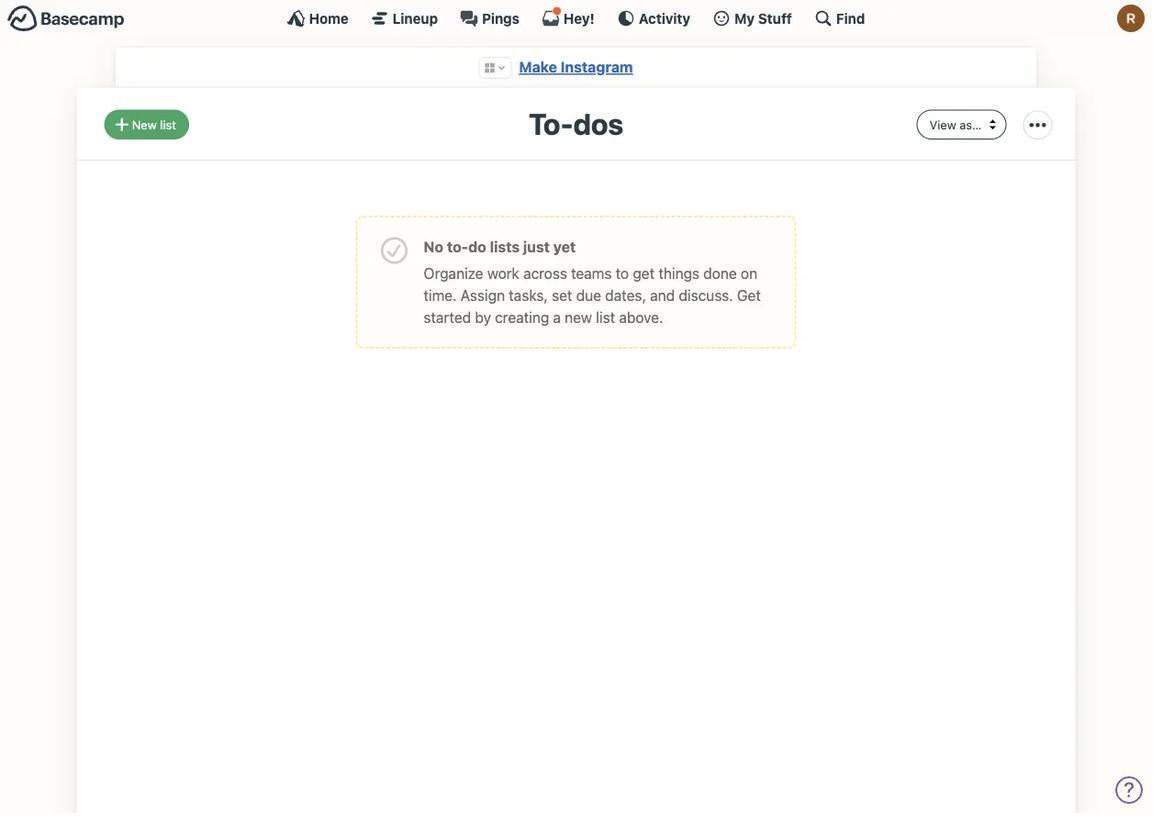 Task type: locate. For each thing, give the bounding box(es) containing it.
due
[[576, 287, 602, 304]]

set
[[552, 287, 573, 304]]

home link
[[287, 9, 349, 28]]

0 vertical spatial list
[[160, 117, 176, 131]]

get
[[737, 287, 761, 304]]

creating
[[495, 309, 549, 326]]

hey!
[[564, 10, 595, 26]]

pings
[[482, 10, 520, 26]]

to-
[[529, 106, 574, 141]]

list
[[160, 117, 176, 131], [596, 309, 615, 326]]

a
[[553, 309, 561, 326]]

done
[[704, 265, 737, 282]]

new
[[132, 117, 157, 131]]

1 vertical spatial list
[[596, 309, 615, 326]]

lineup
[[393, 10, 438, 26]]

make instagram link
[[519, 58, 633, 76]]

new list
[[132, 117, 176, 131]]

activity link
[[617, 9, 691, 28]]

view as… button
[[917, 110, 1007, 140]]

find
[[837, 10, 865, 26]]

view as…
[[930, 117, 982, 131]]

activity
[[639, 10, 691, 26]]

home
[[309, 10, 349, 26]]

1 horizontal spatial list
[[596, 309, 615, 326]]

discuss.
[[679, 287, 734, 304]]

new
[[565, 309, 592, 326]]

view
[[930, 117, 957, 131]]

lineup link
[[371, 9, 438, 28]]



Task type: vqa. For each thing, say whether or not it's contained in the screenshot.
Jacket
no



Task type: describe. For each thing, give the bounding box(es) containing it.
my stuff
[[735, 10, 792, 26]]

get
[[633, 265, 655, 282]]

time.
[[424, 287, 457, 304]]

main element
[[0, 0, 1153, 36]]

no
[[424, 238, 444, 256]]

new list link
[[104, 110, 189, 140]]

make
[[519, 58, 557, 76]]

dos
[[574, 106, 624, 141]]

yet
[[553, 238, 576, 256]]

on
[[741, 265, 758, 282]]

started
[[424, 309, 471, 326]]

do
[[469, 238, 487, 256]]

across
[[524, 265, 567, 282]]

dates,
[[605, 287, 647, 304]]

stuff
[[758, 10, 792, 26]]

hey! button
[[542, 6, 595, 28]]

to-dos
[[529, 106, 624, 141]]

my stuff button
[[713, 9, 792, 28]]

organize
[[424, 265, 484, 282]]

as…
[[960, 117, 982, 131]]

assign
[[461, 287, 505, 304]]

pings button
[[460, 9, 520, 28]]

tasks,
[[509, 287, 548, 304]]

and
[[650, 287, 675, 304]]

above.
[[619, 309, 664, 326]]

just
[[523, 238, 550, 256]]

to-
[[447, 238, 469, 256]]

by
[[475, 309, 491, 326]]

work
[[487, 265, 520, 282]]

make instagram
[[519, 58, 633, 76]]

things
[[659, 265, 700, 282]]

teams
[[571, 265, 612, 282]]

no to-do lists just yet organize work across teams to get things done on time. assign tasks, set due dates, and discuss. get started by creating a new list above.
[[424, 238, 761, 326]]

switch accounts image
[[7, 5, 125, 33]]

find button
[[815, 9, 865, 28]]

0 horizontal spatial list
[[160, 117, 176, 131]]

list inside no to-do lists just yet organize work across teams to get things done on time. assign tasks, set due dates, and discuss. get started by creating a new list above.
[[596, 309, 615, 326]]

instagram
[[561, 58, 633, 76]]

to
[[616, 265, 629, 282]]

ruby image
[[1118, 5, 1145, 32]]

lists
[[490, 238, 520, 256]]

my
[[735, 10, 755, 26]]



